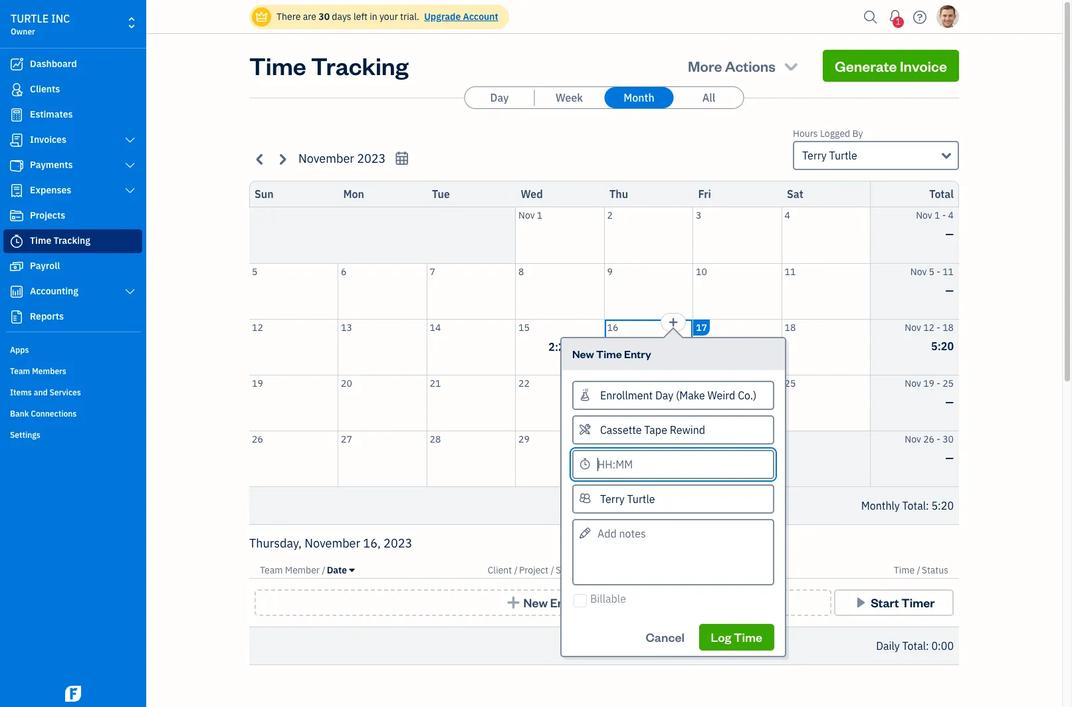 Task type: locate. For each thing, give the bounding box(es) containing it.
previous month image
[[253, 151, 268, 167]]

thursday, november 16, 2023
[[249, 536, 412, 551]]

1 vertical spatial entry
[[550, 595, 581, 610]]

log
[[711, 630, 732, 645]]

time down 16
[[597, 347, 622, 361]]

2 4 from the left
[[949, 209, 954, 221]]

5 inside button
[[252, 266, 258, 278]]

Add a service text field
[[574, 417, 773, 443]]

nov up nov 5 - 11 —
[[916, 209, 933, 221]]

turtle
[[830, 149, 858, 162]]

1 horizontal spatial 11
[[943, 266, 954, 278]]

freshbooks image
[[63, 686, 84, 702]]

1 5 from the left
[[252, 266, 258, 278]]

1 horizontal spatial 4
[[949, 209, 954, 221]]

0 horizontal spatial 5
[[252, 266, 258, 278]]

bank
[[10, 409, 29, 419]]

1 horizontal spatial 18
[[943, 322, 954, 333]]

18 down 11 button on the top right
[[785, 322, 796, 333]]

upgrade account link
[[422, 11, 499, 23]]

26
[[252, 433, 263, 445], [924, 433, 935, 445]]

11 down the 4 button
[[785, 266, 796, 278]]

1 12 from the left
[[252, 322, 263, 333]]

1 vertical spatial 5:20
[[932, 499, 954, 513]]

16 button
[[605, 320, 693, 375]]

1 vertical spatial 2023
[[384, 536, 412, 551]]

1 vertical spatial chevron large down image
[[124, 186, 136, 196]]

november right next month image
[[299, 151, 354, 166]]

nov inside 'nov 12 - 18 5:20'
[[905, 322, 922, 333]]

28 button
[[427, 431, 515, 487]]

20 button
[[338, 375, 427, 431]]

1 left go to help icon
[[896, 17, 901, 27]]

26 inside "button"
[[252, 433, 263, 445]]

team down thursday,
[[260, 565, 283, 577]]

time right timer icon
[[30, 235, 51, 247]]

estimate image
[[9, 108, 25, 122]]

1 vertical spatial total
[[903, 499, 926, 513]]

1 chevron large down image from the top
[[124, 160, 136, 171]]

there are 30 days left in your trial. upgrade account
[[277, 11, 499, 23]]

1 horizontal spatial 25
[[943, 377, 954, 389]]

2023
[[357, 151, 386, 166], [384, 536, 412, 551]]

hours
[[793, 128, 818, 140]]

time / status
[[894, 565, 949, 577]]

— up 'monthly total : 5:20'
[[946, 451, 954, 464]]

timer image
[[9, 235, 25, 248]]

30
[[319, 11, 330, 23], [607, 433, 619, 445], [943, 433, 954, 445]]

fri
[[699, 188, 712, 201]]

dashboard
[[30, 58, 77, 70]]

tracking down left
[[311, 50, 409, 81]]

1
[[896, 17, 901, 27], [537, 209, 543, 221], [935, 209, 940, 221]]

30 inside nov 26 - 30 —
[[943, 433, 954, 445]]

nov down nov 1 - 4 —
[[911, 266, 927, 278]]

0 vertical spatial november
[[299, 151, 354, 166]]

1 5:20 from the top
[[932, 339, 954, 353]]

25 inside nov 19 - 25 —
[[943, 377, 954, 389]]

new inside new entry button
[[524, 595, 548, 610]]

1 inside nov 1 - 4 —
[[935, 209, 940, 221]]

1 19 from the left
[[252, 377, 263, 389]]

nov down nov 5 - 11 —
[[905, 322, 922, 333]]

11 inside button
[[785, 266, 796, 278]]

/ right the client
[[514, 565, 518, 577]]

24 button
[[694, 375, 782, 431]]

/ left status
[[917, 565, 921, 577]]

1 18 from the left
[[785, 322, 796, 333]]

1 horizontal spatial 30
[[607, 433, 619, 445]]

more actions button
[[676, 50, 813, 82]]

0 horizontal spatial tracking
[[54, 235, 90, 247]]

time right the log
[[734, 630, 763, 645]]

1 up nov 5 - 11 —
[[935, 209, 940, 221]]

generate invoice button
[[823, 50, 960, 82]]

nov down the wed
[[519, 209, 535, 221]]

time link
[[894, 565, 917, 577]]

5:20 up nov 19 - 25 —
[[932, 339, 954, 353]]

day
[[490, 91, 509, 104]]

4 / from the left
[[917, 565, 921, 577]]

chevrondown image
[[782, 57, 801, 75]]

30 right are
[[319, 11, 330, 23]]

25 down 18 button
[[785, 377, 796, 389]]

: for daily total
[[926, 640, 929, 653]]

15
[[519, 322, 530, 333]]

team down apps at the left of the page
[[10, 366, 30, 376]]

total right monthly on the right bottom
[[903, 499, 926, 513]]

1 horizontal spatial tracking
[[311, 50, 409, 81]]

2 horizontal spatial 1
[[935, 209, 940, 221]]

1 : from the top
[[926, 499, 929, 513]]

team inside "team members" link
[[10, 366, 30, 376]]

service link
[[556, 565, 589, 577]]

2 vertical spatial chevron large down image
[[124, 287, 136, 297]]

- for nov 1 - 4 —
[[943, 209, 946, 221]]

projects
[[30, 209, 65, 221]]

0 horizontal spatial 4
[[785, 209, 791, 221]]

2 — from the top
[[946, 284, 954, 297]]

0 vertical spatial new
[[572, 347, 594, 361]]

12 down nov 5 - 11 —
[[924, 322, 935, 333]]

8
[[519, 266, 524, 278]]

nov for nov 19 - 25 —
[[905, 377, 922, 389]]

connections
[[31, 409, 77, 419]]

total up nov 1 - 4 —
[[930, 188, 954, 201]]

november up date
[[305, 536, 360, 551]]

1 horizontal spatial 19
[[924, 377, 935, 389]]

— inside nov 5 - 11 —
[[946, 284, 954, 297]]

— inside nov 26 - 30 —
[[946, 451, 954, 464]]

0 vertical spatial tracking
[[311, 50, 409, 81]]

- for nov 26 - 30 —
[[937, 433, 941, 445]]

nov 19 - 25 —
[[905, 377, 954, 409]]

nov for nov 12 - 18 5:20
[[905, 322, 922, 333]]

22 button
[[516, 375, 604, 431]]

time left status
[[894, 565, 915, 577]]

5 inside nov 5 - 11 —
[[929, 266, 935, 278]]

11 inside nov 5 - 11 —
[[943, 266, 954, 278]]

:
[[926, 499, 929, 513], [926, 640, 929, 653]]

0 horizontal spatial time tracking
[[30, 235, 90, 247]]

5 button
[[249, 264, 338, 319]]

1 26 from the left
[[252, 433, 263, 445]]

expenses
[[30, 184, 71, 196]]

new for new entry
[[524, 595, 548, 610]]

— inside nov 1 - 4 —
[[946, 227, 954, 241]]

month
[[624, 91, 655, 104]]

time tracking link
[[3, 229, 142, 253]]

chart image
[[9, 285, 25, 299]]

0 horizontal spatial 18
[[785, 322, 796, 333]]

/ left service
[[551, 565, 555, 577]]

4 inside nov 1 - 4 —
[[949, 209, 954, 221]]

add a time entry image
[[668, 314, 679, 330]]

30 down nov 19 - 25 —
[[943, 433, 954, 445]]

0 horizontal spatial 1
[[537, 209, 543, 221]]

items and services
[[10, 388, 81, 398]]

status
[[922, 565, 949, 577]]

— for nov 5 - 11 —
[[946, 284, 954, 297]]

actions
[[725, 57, 776, 75]]

0 horizontal spatial entry
[[550, 595, 581, 610]]

- inside nov 1 - 4 —
[[943, 209, 946, 221]]

nov inside button
[[519, 209, 535, 221]]

-
[[943, 209, 946, 221], [937, 266, 941, 278], [937, 322, 941, 333], [937, 377, 941, 389], [937, 433, 941, 445]]

members
[[32, 366, 66, 376]]

19 down 'nov 12 - 18 5:20'
[[924, 377, 935, 389]]

— up 'nov 12 - 18 5:20'
[[946, 284, 954, 297]]

— up nov 5 - 11 —
[[946, 227, 954, 241]]

3 — from the top
[[946, 395, 954, 409]]

2 5 from the left
[[929, 266, 935, 278]]

invoice
[[900, 57, 948, 75]]

nov down 'nov 12 - 18 5:20'
[[905, 377, 922, 389]]

chevron large down image inside "accounting" link
[[124, 287, 136, 297]]

nov inside nov 5 - 11 —
[[911, 266, 927, 278]]

4 — from the top
[[946, 451, 954, 464]]

1 for nov 1 - 4 —
[[935, 209, 940, 221]]

0 horizontal spatial 11
[[785, 266, 796, 278]]

project
[[519, 565, 549, 577]]

1 vertical spatial tracking
[[54, 235, 90, 247]]

nov 1 - 4 —
[[916, 209, 954, 241]]

- inside nov 19 - 25 —
[[937, 377, 941, 389]]

money image
[[9, 260, 25, 273]]

0 vertical spatial chevron large down image
[[124, 160, 136, 171]]

start timer button
[[835, 590, 954, 616]]

2023 left choose a date "image"
[[357, 151, 386, 166]]

26 down 19 'button'
[[252, 433, 263, 445]]

time tracking down the days
[[249, 50, 409, 81]]

new right the plus image
[[524, 595, 548, 610]]

1 inside button
[[537, 209, 543, 221]]

nov down nov 19 - 25 —
[[905, 433, 922, 445]]

1 vertical spatial :
[[926, 640, 929, 653]]

0 horizontal spatial 26
[[252, 433, 263, 445]]

26 down nov 19 - 25 —
[[924, 433, 935, 445]]

1 horizontal spatial time tracking
[[249, 50, 409, 81]]

more
[[688, 57, 722, 75]]

1 11 from the left
[[785, 266, 796, 278]]

owner
[[11, 27, 35, 37]]

19 inside nov 19 - 25 —
[[924, 377, 935, 389]]

0 horizontal spatial team
[[10, 366, 30, 376]]

30 down 23 button
[[607, 433, 619, 445]]

project image
[[9, 209, 25, 223]]

30 button
[[605, 431, 693, 487]]

— inside nov 19 - 25 —
[[946, 395, 954, 409]]

2 12 from the left
[[924, 322, 935, 333]]

2 25 from the left
[[943, 377, 954, 389]]

18 down nov 5 - 11 —
[[943, 322, 954, 333]]

chevron large down image for payments
[[124, 160, 136, 171]]

25
[[785, 377, 796, 389], [943, 377, 954, 389]]

thursday,
[[249, 536, 302, 551]]

12 inside 'nov 12 - 18 5:20'
[[924, 322, 935, 333]]

new right 2:20
[[572, 347, 594, 361]]

: right monthly on the right bottom
[[926, 499, 929, 513]]

caretdown image
[[349, 565, 355, 576]]

nov inside nov 19 - 25 —
[[905, 377, 922, 389]]

are
[[303, 11, 316, 23]]

2:20
[[549, 340, 571, 354]]

19 button
[[249, 375, 338, 431]]

2 vertical spatial total
[[903, 640, 926, 653]]

2 19 from the left
[[924, 377, 935, 389]]

— up nov 26 - 30 —
[[946, 395, 954, 409]]

1 vertical spatial new
[[524, 595, 548, 610]]

november
[[299, 151, 354, 166], [305, 536, 360, 551]]

1 horizontal spatial 1
[[896, 17, 901, 27]]

- inside nov 26 - 30 —
[[937, 433, 941, 445]]

1 horizontal spatial 26
[[924, 433, 935, 445]]

1 — from the top
[[946, 227, 954, 241]]

all link
[[675, 87, 744, 108]]

1 horizontal spatial 12
[[924, 322, 935, 333]]

1 horizontal spatial new
[[572, 347, 594, 361]]

Add a client or project text field
[[574, 382, 773, 409]]

Add notes text field
[[572, 519, 775, 585]]

4 inside button
[[785, 209, 791, 221]]

29
[[519, 433, 530, 445]]

nov inside nov 26 - 30 —
[[905, 433, 922, 445]]

0 vertical spatial team
[[10, 366, 30, 376]]

payroll
[[30, 260, 60, 272]]

crown image
[[255, 10, 269, 24]]

1 down the wed
[[537, 209, 543, 221]]

1 / from the left
[[322, 565, 326, 577]]

entry
[[624, 347, 652, 361], [550, 595, 581, 610]]

1 25 from the left
[[785, 377, 796, 389]]

week
[[556, 91, 583, 104]]

dashboard image
[[9, 58, 25, 71]]

time tracking down projects link
[[30, 235, 90, 247]]

1 horizontal spatial 5
[[929, 266, 935, 278]]

/ left date
[[322, 565, 326, 577]]

chevron large down image
[[124, 160, 136, 171], [124, 186, 136, 196], [124, 287, 136, 297]]

0 horizontal spatial 12
[[252, 322, 263, 333]]

accounting link
[[3, 280, 142, 304]]

start
[[871, 595, 899, 610]]

0 vertical spatial :
[[926, 499, 929, 513]]

nov inside nov 1 - 4 —
[[916, 209, 933, 221]]

— for nov 19 - 25 —
[[946, 395, 954, 409]]

terry turtle
[[803, 149, 858, 162]]

11 down nov 1 - 4 —
[[943, 266, 954, 278]]

2 : from the top
[[926, 640, 929, 653]]

0 horizontal spatial new
[[524, 595, 548, 610]]

1 4 from the left
[[785, 209, 791, 221]]

time inside 'main' element
[[30, 235, 51, 247]]

0 horizontal spatial 19
[[252, 377, 263, 389]]

2 11 from the left
[[943, 266, 954, 278]]

play image
[[854, 596, 869, 610]]

total for daily total
[[903, 640, 926, 653]]

bank connections link
[[3, 404, 142, 424]]

0 vertical spatial 5:20
[[932, 339, 954, 353]]

1 horizontal spatial team
[[260, 565, 283, 577]]

2023 right 16,
[[384, 536, 412, 551]]

expense image
[[9, 184, 25, 197]]

2 26 from the left
[[924, 433, 935, 445]]

12 down 5 button
[[252, 322, 263, 333]]

25 down 'nov 12 - 18 5:20'
[[943, 377, 954, 389]]

1 vertical spatial team
[[260, 565, 283, 577]]

total right daily
[[903, 640, 926, 653]]

19 down 12 "button"
[[252, 377, 263, 389]]

- inside 'nov 12 - 18 5:20'
[[937, 322, 941, 333]]

1 vertical spatial time tracking
[[30, 235, 90, 247]]

Duration text field
[[572, 450, 775, 479]]

3 chevron large down image from the top
[[124, 287, 136, 297]]

0 vertical spatial total
[[930, 188, 954, 201]]

tracking down projects link
[[54, 235, 90, 247]]

0 horizontal spatial 30
[[319, 11, 330, 23]]

2 chevron large down image from the top
[[124, 186, 136, 196]]

1 horizontal spatial entry
[[624, 347, 652, 361]]

: left 0:00
[[926, 640, 929, 653]]

reports
[[30, 311, 64, 323]]

day link
[[465, 87, 534, 108]]

0 horizontal spatial 25
[[785, 377, 796, 389]]

time inside "button"
[[734, 630, 763, 645]]

thu
[[610, 188, 628, 201]]

2 18 from the left
[[943, 322, 954, 333]]

- inside nov 5 - 11 —
[[937, 266, 941, 278]]

2 horizontal spatial 30
[[943, 433, 954, 445]]

5:20 down nov 26 - 30 —
[[932, 499, 954, 513]]

total for monthly total
[[903, 499, 926, 513]]



Task type: vqa. For each thing, say whether or not it's contained in the screenshot.
the middle Set
no



Task type: describe. For each thing, give the bounding box(es) containing it.
— for nov 26 - 30 —
[[946, 451, 954, 464]]

wed
[[521, 188, 543, 201]]

2 5:20 from the top
[[932, 499, 954, 513]]

client image
[[9, 83, 25, 96]]

cancel button
[[634, 624, 697, 651]]

trial.
[[400, 11, 420, 23]]

dashboard link
[[3, 53, 142, 76]]

new for new time entry
[[572, 347, 594, 361]]

start timer
[[871, 595, 935, 610]]

clients
[[30, 83, 60, 95]]

nov 1
[[519, 209, 543, 221]]

next month image
[[275, 151, 290, 167]]

20
[[341, 377, 352, 389]]

8 button
[[516, 264, 604, 319]]

1 for nov 1
[[537, 209, 543, 221]]

— for nov 1 - 4 —
[[946, 227, 954, 241]]

choose a date image
[[395, 151, 410, 166]]

4 button
[[782, 207, 870, 263]]

apps link
[[3, 340, 142, 360]]

entry inside button
[[550, 595, 581, 610]]

27
[[341, 433, 352, 445]]

18 button
[[782, 320, 870, 375]]

3:00
[[726, 340, 749, 354]]

2 / from the left
[[514, 565, 518, 577]]

service
[[556, 565, 587, 577]]

team members
[[10, 366, 66, 376]]

chevron large down image for expenses
[[124, 186, 136, 196]]

18 inside 18 button
[[785, 322, 796, 333]]

0:00
[[932, 640, 954, 653]]

18 inside 'nov 12 - 18 5:20'
[[943, 322, 954, 333]]

28
[[430, 433, 441, 445]]

21 button
[[427, 375, 515, 431]]

date
[[327, 565, 347, 577]]

1 inside "dropdown button"
[[896, 17, 901, 27]]

turtle inc owner
[[11, 12, 70, 37]]

0 vertical spatial time tracking
[[249, 50, 409, 81]]

new time entry
[[572, 347, 652, 361]]

chevron large down image for accounting
[[124, 287, 136, 297]]

days
[[332, 11, 352, 23]]

inc
[[51, 12, 70, 25]]

7 button
[[427, 264, 515, 319]]

by
[[853, 128, 863, 140]]

go to help image
[[910, 7, 931, 27]]

projects link
[[3, 204, 142, 228]]

27 button
[[338, 431, 427, 487]]

2
[[607, 209, 613, 221]]

12 button
[[249, 320, 338, 375]]

hours logged by
[[793, 128, 863, 140]]

settings link
[[3, 425, 142, 445]]

estimates link
[[3, 103, 142, 127]]

status link
[[922, 565, 949, 577]]

upgrade
[[424, 11, 461, 23]]

team for team members
[[10, 366, 30, 376]]

all
[[703, 91, 716, 104]]

and
[[34, 388, 48, 398]]

accounting
[[30, 285, 78, 297]]

19 inside 'button'
[[252, 377, 263, 389]]

2 button
[[605, 207, 693, 263]]

- for nov 5 - 11 —
[[937, 266, 941, 278]]

23
[[607, 377, 619, 389]]

report image
[[9, 311, 25, 324]]

22
[[519, 377, 530, 389]]

tracking inside 'main' element
[[54, 235, 90, 247]]

0 vertical spatial 2023
[[357, 151, 386, 166]]

25 button
[[782, 375, 870, 431]]

3
[[696, 209, 702, 221]]

payment image
[[9, 159, 25, 172]]

nov for nov 1
[[519, 209, 535, 221]]

time down there
[[249, 50, 306, 81]]

12 inside 12 "button"
[[252, 322, 263, 333]]

team for team member /
[[260, 565, 283, 577]]

25 inside button
[[785, 377, 796, 389]]

6
[[341, 266, 347, 278]]

0 vertical spatial entry
[[624, 347, 652, 361]]

sat
[[787, 188, 804, 201]]

11 button
[[782, 264, 870, 319]]

21
[[430, 377, 441, 389]]

mon
[[343, 188, 364, 201]]

generate invoice
[[835, 57, 948, 75]]

turtle
[[11, 12, 49, 25]]

26 button
[[249, 431, 338, 487]]

10
[[696, 266, 707, 278]]

nov 1 button
[[516, 207, 604, 263]]

26 inside nov 26 - 30 —
[[924, 433, 935, 445]]

expenses link
[[3, 179, 142, 203]]

nov 5 - 11 —
[[911, 266, 954, 297]]

1 vertical spatial november
[[305, 536, 360, 551]]

log time button
[[699, 624, 775, 651]]

tue
[[432, 188, 450, 201]]

monthly
[[862, 499, 900, 513]]

3 button
[[694, 207, 782, 263]]

bank connections
[[10, 409, 77, 419]]

Add a team member text field
[[574, 486, 773, 512]]

30 inside 30 button
[[607, 433, 619, 445]]

project link
[[519, 565, 551, 577]]

3 / from the left
[[551, 565, 555, 577]]

nov for nov 1 - 4 —
[[916, 209, 933, 221]]

time tracking inside 'main' element
[[30, 235, 90, 247]]

invoice image
[[9, 134, 25, 147]]

: for monthly total
[[926, 499, 929, 513]]

monthly total : 5:20
[[862, 499, 954, 513]]

items
[[10, 388, 32, 398]]

nov for nov 5 - 11 —
[[911, 266, 927, 278]]

7
[[430, 266, 435, 278]]

in
[[370, 11, 377, 23]]

week link
[[535, 87, 604, 108]]

chevron large down image
[[124, 135, 136, 146]]

date link
[[327, 565, 355, 577]]

november 2023
[[299, 151, 386, 166]]

daily total : 0:00
[[877, 640, 954, 653]]

- for nov 12 - 18 5:20
[[937, 322, 941, 333]]

- for nov 19 - 25 —
[[937, 377, 941, 389]]

cancel
[[646, 630, 685, 645]]

daily
[[877, 640, 900, 653]]

sun
[[255, 188, 274, 201]]

search image
[[860, 7, 882, 27]]

more actions
[[688, 57, 776, 75]]

main element
[[0, 0, 180, 708]]

24
[[696, 377, 707, 389]]

14 button
[[427, 320, 515, 375]]

nov 12 - 18 5:20
[[905, 322, 954, 353]]

client / project / service
[[488, 565, 587, 577]]

plus image
[[506, 596, 521, 610]]

logged
[[821, 128, 851, 140]]

items and services link
[[3, 382, 142, 402]]

5:20 inside 'nov 12 - 18 5:20'
[[932, 339, 954, 353]]

generate
[[835, 57, 897, 75]]

nov for nov 26 - 30 —
[[905, 433, 922, 445]]



